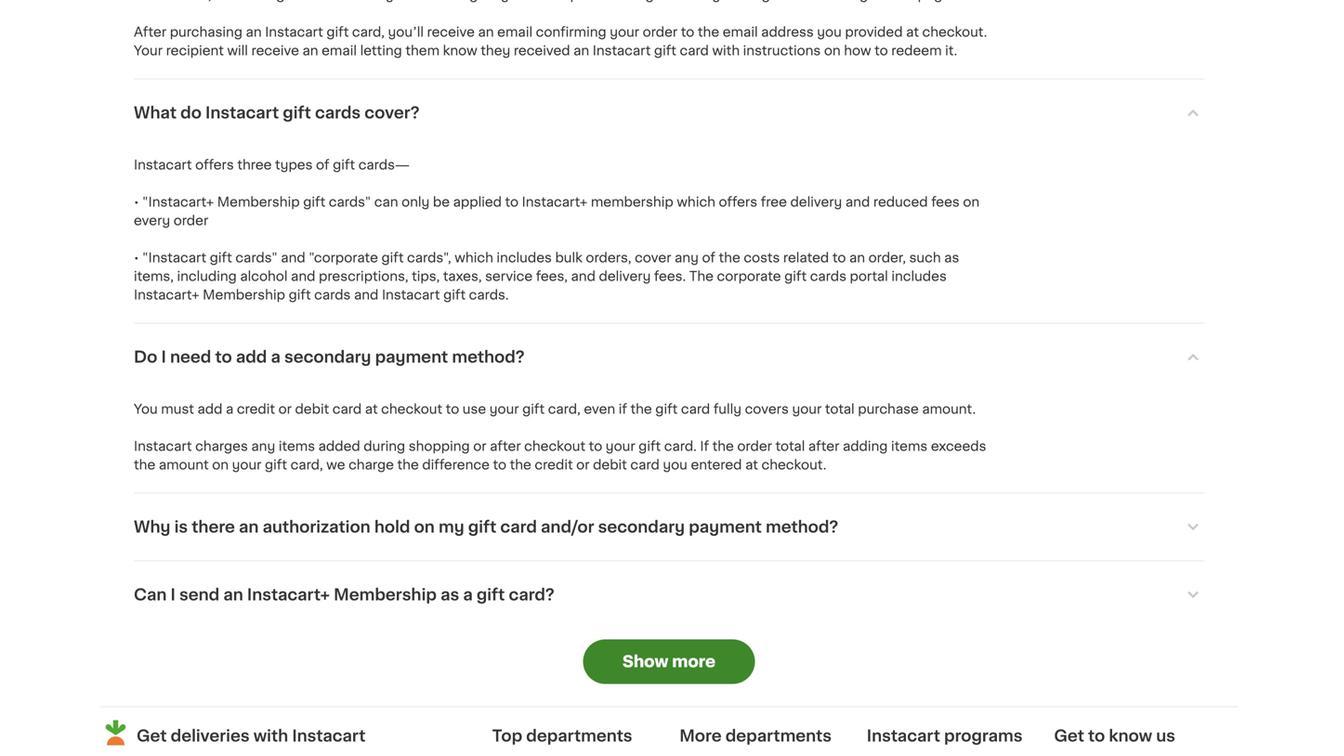 Task type: locate. For each thing, give the bounding box(es) containing it.
recipient
[[166, 44, 224, 57]]

your right confirming
[[610, 25, 639, 38]]

gift left the are at the left top
[[276, 0, 299, 1]]

any
[[675, 251, 699, 264], [251, 440, 275, 453]]

authorization
[[263, 519, 370, 535]]

alcohol
[[240, 270, 288, 283]]

only
[[366, 0, 394, 1], [402, 195, 430, 208]]

know left they
[[443, 44, 477, 57]]

1 horizontal spatial cards"
[[329, 195, 371, 208]]

after left adding
[[808, 440, 839, 453]]

orders,
[[586, 251, 631, 264]]

you
[[817, 25, 842, 38], [663, 458, 688, 471]]

credit
[[237, 403, 275, 416], [535, 458, 573, 471]]

a inside the at this time, instacart gift cards are only available digitally. you can purchase a gift card by visiting our instacart gift card page. after purchasing an instacart gift card, you'll receive an email confirming your order to the email address you provided at checkout. your recipient will receive an email letting them know they received an instacart gift card with instructions on how to redeem it.
[[634, 0, 642, 1]]

total
[[825, 403, 855, 416], [775, 440, 805, 453]]

be
[[433, 195, 450, 208]]

0 vertical spatial any
[[675, 251, 699, 264]]

1 horizontal spatial instacart+
[[247, 587, 330, 603]]

1 horizontal spatial i
[[171, 587, 176, 603]]

checkout. down covers
[[762, 458, 826, 471]]

1 vertical spatial cards"
[[235, 251, 278, 264]]

2 horizontal spatial order
[[737, 440, 772, 453]]

0 horizontal spatial only
[[366, 0, 394, 1]]

cards down prescriptions,
[[314, 288, 351, 301]]

add inside dropdown button
[[236, 349, 267, 365]]

• up every
[[134, 195, 139, 208]]

0 vertical spatial know
[[443, 44, 477, 57]]

on left the how
[[824, 44, 841, 57]]

cards left the cover?
[[315, 105, 361, 121]]

it.
[[945, 44, 957, 57]]

cards",
[[407, 251, 451, 264]]

2 get from the left
[[1054, 728, 1084, 744]]

which right membership
[[677, 195, 715, 208]]

secondary
[[284, 349, 371, 365], [598, 519, 685, 535]]

1 vertical spatial i
[[171, 587, 176, 603]]

1 vertical spatial offers
[[719, 195, 757, 208]]

membership
[[591, 195, 673, 208]]

why is there an authorization hold on my gift card and/or secondary payment method?
[[134, 519, 838, 535]]

gift down "corporate
[[289, 288, 311, 301]]

1 vertical spatial receive
[[251, 44, 299, 57]]

1 horizontal spatial departments
[[725, 728, 832, 744]]

can down cards—
[[374, 195, 398, 208]]

or down do i need to add a secondary payment method?
[[278, 403, 292, 416]]

on left my
[[414, 519, 435, 535]]

as down my
[[441, 587, 459, 603]]

i right can
[[171, 587, 176, 603]]

checkout down even
[[524, 440, 586, 453]]

instacart+ down authorization
[[247, 587, 330, 603]]

and
[[846, 195, 870, 208], [281, 251, 305, 264], [291, 270, 315, 283], [571, 270, 596, 283], [354, 288, 379, 301]]

0 horizontal spatial know
[[443, 44, 477, 57]]

1 horizontal spatial get
[[1054, 728, 1084, 744]]

of
[[316, 158, 329, 171], [702, 251, 715, 264]]

2 horizontal spatial card,
[[548, 403, 581, 416]]

0 horizontal spatial or
[[278, 403, 292, 416]]

departments for more departments
[[725, 728, 832, 744]]

0 horizontal spatial add
[[197, 403, 222, 416]]

1 vertical spatial order
[[173, 214, 208, 227]]

2 vertical spatial card,
[[290, 458, 323, 471]]

fully
[[714, 403, 742, 416]]

bulk
[[555, 251, 583, 264]]

more departments
[[679, 728, 832, 744]]

at up redeem
[[906, 25, 919, 38]]

0 horizontal spatial delivery
[[599, 270, 651, 283]]

shopping
[[409, 440, 470, 453]]

payment down entered
[[689, 519, 762, 535]]

i
[[161, 349, 166, 365], [171, 587, 176, 603]]

0 horizontal spatial i
[[161, 349, 166, 365]]

1 horizontal spatial secondary
[[598, 519, 685, 535]]

an inside instacart offers three types of gift cards— • "instacart+ membership gift cards" can only be applied to instacart+ membership which offers free delivery and reduced fees on every order • "instacart gift cards" and "corporate gift cards", which includes bulk orders, cover any of the costs related to an order, such as items, including alcohol and prescriptions, tips, taxes, service fees, and delivery fees. the corporate gift cards portal includes instacart+ membership gift cards and instacart gift cards.
[[849, 251, 865, 264]]

you down card.
[[663, 458, 688, 471]]

0 horizontal spatial you
[[134, 403, 158, 416]]

0 horizontal spatial get
[[137, 728, 167, 744]]

gift down taxes,
[[443, 288, 466, 301]]

2 vertical spatial membership
[[334, 587, 437, 603]]

1 horizontal spatial only
[[402, 195, 430, 208]]

only inside instacart offers three types of gift cards— • "instacart+ membership gift cards" can only be applied to instacart+ membership which offers free delivery and reduced fees on every order • "instacart gift cards" and "corporate gift cards", which includes bulk orders, cover any of the costs related to an order, such as items, including alcohol and prescriptions, tips, taxes, service fees, and delivery fees. the corporate gift cards portal includes instacart+ membership gift cards and instacart gift cards.
[[402, 195, 430, 208]]

1 vertical spatial card,
[[548, 403, 581, 416]]

gift down the are at the left top
[[326, 25, 349, 38]]

portal
[[850, 270, 888, 283]]

get deliveries with instacart
[[137, 728, 366, 744]]

1 • from the top
[[134, 195, 139, 208]]

offers
[[195, 158, 234, 171], [719, 195, 757, 208]]

purchase inside you must add a credit or debit card at checkout to use your gift card, even if the gift card fully covers your total purchase amount. instacart charges any items added during shopping or after checkout to your gift card. if the order total after adding items exceeds the amount on your gift card, we charge the difference to the credit or debit card you entered at checkout.
[[858, 403, 919, 416]]

email left letting
[[322, 44, 357, 57]]

card, up letting
[[352, 25, 385, 38]]

can i send an instacart+ membership as a gift card? button
[[134, 562, 1204, 628]]

know
[[443, 44, 477, 57], [1109, 728, 1152, 744]]

send
[[179, 587, 220, 603]]

payment
[[375, 349, 448, 365], [689, 519, 762, 535]]

0 horizontal spatial method?
[[452, 349, 525, 365]]

1 horizontal spatial credit
[[535, 458, 573, 471]]

receive
[[427, 25, 475, 38], [251, 44, 299, 57]]

the
[[698, 25, 719, 38], [719, 251, 740, 264], [630, 403, 652, 416], [712, 440, 734, 453], [134, 458, 155, 471], [397, 458, 419, 471], [510, 458, 531, 471]]

membership inside dropdown button
[[334, 587, 437, 603]]

delivery down orders,
[[599, 270, 651, 283]]

added
[[318, 440, 360, 453]]

email
[[497, 25, 533, 38], [723, 25, 758, 38], [322, 44, 357, 57]]

amount
[[159, 458, 209, 471]]

checkout
[[381, 403, 442, 416], [524, 440, 586, 453]]

card left and/or
[[500, 519, 537, 535]]

cards left the are at the left top
[[302, 0, 338, 1]]

as
[[944, 251, 959, 264], [441, 587, 459, 603]]

1 vertical spatial checkout.
[[762, 458, 826, 471]]

use
[[463, 403, 486, 416]]

1 horizontal spatial includes
[[891, 270, 947, 283]]

email down visiting
[[723, 25, 758, 38]]

email up they
[[497, 25, 533, 38]]

top
[[492, 728, 522, 744]]

an up they
[[478, 25, 494, 38]]

0 horizontal spatial debit
[[295, 403, 329, 416]]

why is there an authorization hold on my gift card and/or secondary payment method? button
[[134, 494, 1204, 561]]

card inside dropdown button
[[500, 519, 537, 535]]

2 • from the top
[[134, 251, 139, 264]]

can inside instacart offers three types of gift cards— • "instacart+ membership gift cards" can only be applied to instacart+ membership which offers free delivery and reduced fees on every order • "instacart gift cards" and "corporate gift cards", which includes bulk orders, cover any of the costs related to an order, such as items, including alcohol and prescriptions, tips, taxes, service fees, and delivery fees. the corporate gift cards portal includes instacart+ membership gift cards and instacart gift cards.
[[374, 195, 398, 208]]

0 horizontal spatial as
[[441, 587, 459, 603]]

including
[[177, 270, 237, 283]]

0 horizontal spatial which
[[455, 251, 493, 264]]

0 vertical spatial secondary
[[284, 349, 371, 365]]

get
[[137, 728, 167, 744], [1054, 728, 1084, 744]]

can
[[134, 587, 167, 603]]

with
[[712, 44, 740, 57], [253, 728, 288, 744]]

show more button
[[583, 640, 755, 684]]

only right the are at the left top
[[366, 0, 394, 1]]

1 horizontal spatial order
[[643, 25, 678, 38]]

on right fees
[[963, 195, 980, 208]]

at right entered
[[745, 458, 758, 471]]

instacart+ down items,
[[134, 288, 199, 301]]

delivery
[[790, 195, 842, 208], [599, 270, 651, 283]]

0 vertical spatial only
[[366, 0, 394, 1]]

order down covers
[[737, 440, 772, 453]]

departments right more
[[725, 728, 832, 744]]

instacart programs
[[867, 728, 1023, 744]]

at this time, instacart gift cards are only available digitally. you can purchase a gift card by visiting our instacart gift card page. after purchasing an instacart gift card, you'll receive an email confirming your order to the email address you provided at checkout. your recipient will receive an email letting them know they received an instacart gift card with instructions on how to redeem it.
[[134, 0, 991, 57]]

checkout.
[[922, 25, 987, 38], [762, 458, 826, 471]]

1 vertical spatial of
[[702, 251, 715, 264]]

or up difference
[[473, 440, 487, 453]]

to right need in the top of the page
[[215, 349, 232, 365]]

applied
[[453, 195, 502, 208]]

0 vertical spatial order
[[643, 25, 678, 38]]

any inside instacart offers three types of gift cards— • "instacart+ membership gift cards" can only be applied to instacart+ membership which offers free delivery and reduced fees on every order • "instacart gift cards" and "corporate gift cards", which includes bulk orders, cover any of the costs related to an order, such as items, including alcohol and prescriptions, tips, taxes, service fees, and delivery fees. the corporate gift cards portal includes instacart+ membership gift cards and instacart gift cards.
[[675, 251, 699, 264]]

with right deliveries on the bottom of the page
[[253, 728, 288, 744]]

a up charges
[[226, 403, 233, 416]]

credit up charges
[[237, 403, 275, 416]]

gift left 'card?'
[[477, 587, 505, 603]]

with inside the at this time, instacart gift cards are only available digitally. you can purchase a gift card by visiting our instacart gift card page. after purchasing an instacart gift card, you'll receive an email confirming your order to the email address you provided at checkout. your recipient will receive an email letting them know they received an instacart gift card with instructions on how to redeem it.
[[712, 44, 740, 57]]

card
[[671, 0, 700, 1], [885, 0, 914, 1], [680, 44, 709, 57], [332, 403, 362, 416], [681, 403, 710, 416], [630, 458, 660, 471], [500, 519, 537, 535]]

an up portal
[[849, 251, 865, 264]]

get to know us
[[1054, 728, 1175, 744]]

only left be
[[402, 195, 430, 208]]

0 horizontal spatial credit
[[237, 403, 275, 416]]

0 vertical spatial payment
[[375, 349, 448, 365]]

reduced
[[873, 195, 928, 208]]

items,
[[134, 270, 174, 283]]

i right do at the left top
[[161, 349, 166, 365]]

delivery right free
[[790, 195, 842, 208]]

costs
[[744, 251, 780, 264]]

0 vertical spatial you
[[516, 0, 540, 1]]

after right "shopping"
[[490, 440, 521, 453]]

debit
[[295, 403, 329, 416], [593, 458, 627, 471]]

0 vertical spatial can
[[543, 0, 567, 1]]

1 vertical spatial add
[[197, 403, 222, 416]]

0 horizontal spatial departments
[[526, 728, 632, 744]]

you right address
[[817, 25, 842, 38]]

tips,
[[412, 270, 440, 283]]

you right the digitally.
[[516, 0, 540, 1]]

of up the
[[702, 251, 715, 264]]

checkout. up it. at the top right of page
[[922, 25, 987, 38]]

and left reduced
[[846, 195, 870, 208]]

0 horizontal spatial items
[[279, 440, 315, 453]]

cards
[[302, 0, 338, 1], [315, 105, 361, 121], [810, 270, 846, 283], [314, 288, 351, 301]]

1 vertical spatial know
[[1109, 728, 1152, 744]]

2 departments from the left
[[725, 728, 832, 744]]

charges
[[195, 440, 248, 453]]

1 vertical spatial which
[[455, 251, 493, 264]]

1 horizontal spatial add
[[236, 349, 267, 365]]

the inside instacart offers three types of gift cards— • "instacart+ membership gift cards" can only be applied to instacart+ membership which offers free delivery and reduced fees on every order • "instacart gift cards" and "corporate gift cards", which includes bulk orders, cover any of the costs related to an order, such as items, including alcohol and prescriptions, tips, taxes, service fees, and delivery fees. the corporate gift cards portal includes instacart+ membership gift cards and instacart gift cards.
[[719, 251, 740, 264]]

2 vertical spatial instacart+
[[247, 587, 330, 603]]

as inside instacart offers three types of gift cards— • "instacart+ membership gift cards" can only be applied to instacart+ membership which offers free delivery and reduced fees on every order • "instacart gift cards" and "corporate gift cards", which includes bulk orders, cover any of the costs related to an order, such as items, including alcohol and prescriptions, tips, taxes, service fees, and delivery fees. the corporate gift cards portal includes instacart+ membership gift cards and instacart gift cards.
[[944, 251, 959, 264]]

fees
[[931, 195, 960, 208]]

items left added
[[279, 440, 315, 453]]

0 horizontal spatial at
[[365, 403, 378, 416]]

gift
[[276, 0, 299, 1], [645, 0, 668, 1], [860, 0, 882, 1], [326, 25, 349, 38], [654, 44, 676, 57], [283, 105, 311, 121], [333, 158, 355, 171], [303, 195, 325, 208], [210, 251, 232, 264], [381, 251, 404, 264], [784, 270, 807, 283], [289, 288, 311, 301], [443, 288, 466, 301], [522, 403, 545, 416], [655, 403, 678, 416], [639, 440, 661, 453], [265, 458, 287, 471], [468, 519, 496, 535], [477, 587, 505, 603]]

1 horizontal spatial checkout
[[524, 440, 586, 453]]

2 items from the left
[[891, 440, 928, 453]]

0 vertical spatial at
[[906, 25, 919, 38]]

includes
[[497, 251, 552, 264], [891, 270, 947, 283]]

1 vertical spatial instacart+
[[134, 288, 199, 301]]

your down if
[[606, 440, 635, 453]]

method?
[[452, 349, 525, 365], [766, 519, 838, 535]]

a inside you must add a credit or debit card at checkout to use your gift card, even if the gift card fully covers your total purchase amount. instacart charges any items added during shopping or after checkout to your gift card. if the order total after adding items exceeds the amount on your gift card, we charge the difference to the credit or debit card you entered at checkout.
[[226, 403, 233, 416]]

payment down tips, on the left of page
[[375, 349, 448, 365]]

if
[[619, 403, 627, 416]]

and up the alcohol
[[281, 251, 305, 264]]

"instacart+
[[142, 195, 214, 208]]

offers left free
[[719, 195, 757, 208]]

2 after from the left
[[808, 440, 839, 453]]

0 vertical spatial delivery
[[790, 195, 842, 208]]

instacart+
[[522, 195, 588, 208], [134, 288, 199, 301], [247, 587, 330, 603]]

which up taxes,
[[455, 251, 493, 264]]

on down charges
[[212, 458, 229, 471]]

checkout. inside you must add a credit or debit card at checkout to use your gift card, even if the gift card fully covers your total purchase amount. instacart charges any items added during shopping or after checkout to your gift card. if the order total after adding items exceeds the amount on your gift card, we charge the difference to the credit or debit card you entered at checkout.
[[762, 458, 826, 471]]

1 horizontal spatial email
[[497, 25, 533, 38]]

digitally.
[[457, 0, 512, 1]]

cards.
[[469, 288, 509, 301]]

you inside you must add a credit or debit card at checkout to use your gift card, even if the gift card fully covers your total purchase amount. instacart charges any items added during shopping or after checkout to your gift card. if the order total after adding items exceeds the amount on your gift card, we charge the difference to the credit or debit card you entered at checkout.
[[663, 458, 688, 471]]

• up items,
[[134, 251, 139, 264]]

gift up provided
[[860, 0, 882, 1]]

which
[[677, 195, 715, 208], [455, 251, 493, 264]]

purchase inside the at this time, instacart gift cards are only available digitally. you can purchase a gift card by visiting our instacart gift card page. after purchasing an instacart gift card, you'll receive an email confirming your order to the email address you provided at checkout. your recipient will receive an email letting them know they received an instacart gift card with instructions on how to redeem it.
[[570, 0, 631, 1]]

total down covers
[[775, 440, 805, 453]]

0 vertical spatial offers
[[195, 158, 234, 171]]

card down by
[[680, 44, 709, 57]]

1 vertical spatial any
[[251, 440, 275, 453]]

1 horizontal spatial any
[[675, 251, 699, 264]]

items
[[279, 440, 315, 453], [891, 440, 928, 453]]

0 horizontal spatial of
[[316, 158, 329, 171]]

purchase up adding
[[858, 403, 919, 416]]

1 horizontal spatial you
[[817, 25, 842, 38]]

any up the
[[675, 251, 699, 264]]

1 vertical spatial at
[[365, 403, 378, 416]]

1 horizontal spatial can
[[543, 0, 567, 1]]

1 horizontal spatial checkout.
[[922, 25, 987, 38]]

do i need to add a secondary payment method? button
[[134, 324, 1204, 391]]

0 horizontal spatial order
[[173, 214, 208, 227]]

1 horizontal spatial after
[[808, 440, 839, 453]]

is
[[174, 519, 188, 535]]

1 vertical spatial can
[[374, 195, 398, 208]]

2 vertical spatial order
[[737, 440, 772, 453]]

an right send
[[223, 587, 243, 603]]

what do instacart gift cards cover?
[[134, 105, 420, 121]]

at up during
[[365, 403, 378, 416]]

can up confirming
[[543, 0, 567, 1]]

the
[[689, 270, 714, 283]]

at inside the at this time, instacart gift cards are only available digitally. you can purchase a gift card by visiting our instacart gift card page. after purchasing an instacart gift card, you'll receive an email confirming your order to the email address you provided at checkout. your recipient will receive an email letting them know they received an instacart gift card with instructions on how to redeem it.
[[906, 25, 919, 38]]

there
[[192, 519, 235, 535]]

your down charges
[[232, 458, 262, 471]]

0 horizontal spatial purchase
[[570, 0, 631, 1]]

0 horizontal spatial payment
[[375, 349, 448, 365]]

1 departments from the left
[[526, 728, 632, 744]]

with down by
[[712, 44, 740, 57]]

gift left we
[[265, 458, 287, 471]]

to left us on the right bottom of page
[[1088, 728, 1105, 744]]

debit down even
[[593, 458, 627, 471]]

cards" up the alcohol
[[235, 251, 278, 264]]

0 horizontal spatial offers
[[195, 158, 234, 171]]

need
[[170, 349, 211, 365]]

gift up what do instacart gift cards cover? dropdown button
[[654, 44, 676, 57]]

0 horizontal spatial any
[[251, 440, 275, 453]]

departments
[[526, 728, 632, 744], [725, 728, 832, 744]]

get for get to know us
[[1054, 728, 1084, 744]]

1 vertical spatial •
[[134, 251, 139, 264]]

2 horizontal spatial instacart+
[[522, 195, 588, 208]]

cards inside dropdown button
[[315, 105, 361, 121]]

0 horizontal spatial includes
[[497, 251, 552, 264]]

after
[[490, 440, 521, 453], [808, 440, 839, 453]]

credit up and/or
[[535, 458, 573, 471]]

debit up added
[[295, 403, 329, 416]]

add right need in the top of the page
[[236, 349, 267, 365]]

provided
[[845, 25, 903, 38]]

0 vertical spatial add
[[236, 349, 267, 365]]

0 vertical spatial method?
[[452, 349, 525, 365]]

or down even
[[576, 458, 590, 471]]

2 vertical spatial or
[[576, 458, 590, 471]]

as right such
[[944, 251, 959, 264]]

cards down related
[[810, 270, 846, 283]]

order up what do instacart gift cards cover? dropdown button
[[643, 25, 678, 38]]

2 horizontal spatial at
[[906, 25, 919, 38]]

get right instacart shopper app logo
[[137, 728, 167, 744]]

card, left we
[[290, 458, 323, 471]]

1 get from the left
[[137, 728, 167, 744]]

total up adding
[[825, 403, 855, 416]]

"instacart
[[142, 251, 206, 264]]

departments for top departments
[[526, 728, 632, 744]]

know left us on the right bottom of page
[[1109, 728, 1152, 744]]



Task type: vqa. For each thing, say whether or not it's contained in the screenshot.
you inside You must add a credit or debit card at checkout to use your gift card, even if the gift card fully covers your total purchase amount. Instacart charges any items added during shopping or after checkout to your gift card. If the order total after adding items exceeds the amount on your gift card, we charge the difference to the credit or debit card you entered at checkout.
yes



Task type: describe. For each thing, give the bounding box(es) containing it.
on inside instacart offers three types of gift cards— • "instacart+ membership gift cards" can only be applied to instacart+ membership which offers free delivery and reduced fees on every order • "instacart gift cards" and "corporate gift cards", which includes bulk orders, cover any of the costs related to an order, such as items, including alcohol and prescriptions, tips, taxes, service fees, and delivery fees. the corporate gift cards portal includes instacart+ membership gift cards and instacart gift cards.
[[963, 195, 980, 208]]

fees.
[[654, 270, 686, 283]]

as inside dropdown button
[[441, 587, 459, 603]]

1 vertical spatial or
[[473, 440, 487, 453]]

visiting
[[724, 0, 770, 1]]

1 vertical spatial method?
[[766, 519, 838, 535]]

any inside you must add a credit or debit card at checkout to use your gift card, even if the gift card fully covers your total purchase amount. instacart charges any items added during shopping or after checkout to your gift card. if the order total after adding items exceeds the amount on your gift card, we charge the difference to the credit or debit card you entered at checkout.
[[251, 440, 275, 453]]

gift left by
[[645, 0, 668, 1]]

gift up "types"
[[283, 105, 311, 121]]

order inside you must add a credit or debit card at checkout to use your gift card, even if the gift card fully covers your total purchase amount. instacart charges any items added during shopping or after checkout to your gift card. if the order total after adding items exceeds the amount on your gift card, we charge the difference to the credit or debit card you entered at checkout.
[[737, 440, 772, 453]]

taxes,
[[443, 270, 482, 283]]

card up why is there an authorization hold on my gift card and/or secondary payment method? dropdown button
[[630, 458, 660, 471]]

1 vertical spatial includes
[[891, 270, 947, 283]]

what
[[134, 105, 177, 121]]

0 vertical spatial checkout
[[381, 403, 442, 416]]

and down bulk
[[571, 270, 596, 283]]

1 vertical spatial credit
[[535, 458, 573, 471]]

cover?
[[365, 105, 420, 121]]

a left 'card?'
[[463, 587, 473, 603]]

0 horizontal spatial total
[[775, 440, 805, 453]]

an up 'what do instacart gift cards cover?'
[[302, 44, 318, 57]]

and/or
[[541, 519, 594, 535]]

by
[[704, 0, 720, 1]]

1 horizontal spatial of
[[702, 251, 715, 264]]

letting
[[360, 44, 402, 57]]

time,
[[179, 0, 212, 1]]

an up will
[[246, 25, 262, 38]]

know inside the at this time, instacart gift cards are only available digitally. you can purchase a gift card by visiting our instacart gift card page. after purchasing an instacart gift card, you'll receive an email confirming your order to the email address you provided at checkout. your recipient will receive an email letting them know they received an instacart gift card with instructions on how to redeem it.
[[443, 44, 477, 57]]

1 vertical spatial membership
[[203, 288, 285, 301]]

0 horizontal spatial secondary
[[284, 349, 371, 365]]

adding
[[843, 440, 888, 453]]

address
[[761, 25, 814, 38]]

to down even
[[589, 440, 602, 453]]

to left use
[[446, 403, 459, 416]]

you inside you must add a credit or debit card at checkout to use your gift card, even if the gift card fully covers your total purchase amount. instacart charges any items added during shopping or after checkout to your gift card. if the order total after adding items exceeds the amount on your gift card, we charge the difference to the credit or debit card you entered at checkout.
[[134, 403, 158, 416]]

0 vertical spatial or
[[278, 403, 292, 416]]

our
[[774, 0, 795, 1]]

card, inside the at this time, instacart gift cards are only available digitally. you can purchase a gift card by visiting our instacart gift card page. after purchasing an instacart gift card, you'll receive an email confirming your order to the email address you provided at checkout. your recipient will receive an email letting them know they received an instacart gift card with instructions on how to redeem it.
[[352, 25, 385, 38]]

1 horizontal spatial delivery
[[790, 195, 842, 208]]

get for get deliveries with instacart
[[137, 728, 167, 744]]

fees,
[[536, 270, 568, 283]]

more
[[672, 654, 716, 670]]

to right difference
[[493, 458, 506, 471]]

on inside dropdown button
[[414, 519, 435, 535]]

received
[[514, 44, 570, 57]]

and right the alcohol
[[291, 270, 315, 283]]

covers
[[745, 403, 789, 416]]

2 vertical spatial at
[[745, 458, 758, 471]]

hold
[[374, 519, 410, 535]]

your right covers
[[792, 403, 822, 416]]

on inside you must add a credit or debit card at checkout to use your gift card, even if the gift card fully covers your total purchase amount. instacart charges any items added during shopping or after checkout to your gift card. if the order total after adding items exceeds the amount on your gift card, we charge the difference to the credit or debit card you entered at checkout.
[[212, 458, 229, 471]]

card left fully
[[681, 403, 710, 416]]

instacart offers three types of gift cards— • "instacart+ membership gift cards" can only be applied to instacart+ membership which offers free delivery and reduced fees on every order • "instacart gift cards" and "corporate gift cards", which includes bulk orders, cover any of the costs related to an order, such as items, including alcohol and prescriptions, tips, taxes, service fees, and delivery fees. the corporate gift cards portal includes instacart+ membership gift cards and instacart gift cards.
[[134, 158, 983, 301]]

even
[[584, 403, 615, 416]]

your inside the at this time, instacart gift cards are only available digitally. you can purchase a gift card by visiting our instacart gift card page. after purchasing an instacart gift card, you'll receive an email confirming your order to the email address you provided at checkout. your recipient will receive an email letting them know they received an instacart gift card with instructions on how to redeem it.
[[610, 25, 639, 38]]

programs
[[944, 728, 1023, 744]]

cover
[[635, 251, 671, 264]]

during
[[364, 440, 405, 453]]

my
[[439, 519, 464, 535]]

0 vertical spatial instacart+
[[522, 195, 588, 208]]

you'll
[[388, 25, 424, 38]]

0 vertical spatial membership
[[217, 195, 300, 208]]

do
[[134, 349, 157, 365]]

only inside the at this time, instacart gift cards are only available digitally. you can purchase a gift card by visiting our instacart gift card page. after purchasing an instacart gift card, you'll receive an email confirming your order to the email address you provided at checkout. your recipient will receive an email letting them know they received an instacart gift card with instructions on how to redeem it.
[[366, 0, 394, 1]]

can inside the at this time, instacart gift cards are only available digitally. you can purchase a gift card by visiting our instacart gift card page. after purchasing an instacart gift card, you'll receive an email confirming your order to the email address you provided at checkout. your recipient will receive an email letting them know they received an instacart gift card with instructions on how to redeem it.
[[543, 0, 567, 1]]

0 horizontal spatial instacart+
[[134, 288, 199, 301]]

deliveries
[[171, 728, 250, 744]]

what do instacart gift cards cover? button
[[134, 79, 1204, 146]]

the inside the at this time, instacart gift cards are only available digitally. you can purchase a gift card by visiting our instacart gift card page. after purchasing an instacart gift card, you'll receive an email confirming your order to the email address you provided at checkout. your recipient will receive an email letting them know they received an instacart gift card with instructions on how to redeem it.
[[698, 25, 719, 38]]

0 horizontal spatial receive
[[251, 44, 299, 57]]

this
[[151, 0, 176, 1]]

you inside the at this time, instacart gift cards are only available digitally. you can purchase a gift card by visiting our instacart gift card page. after purchasing an instacart gift card, you'll receive an email confirming your order to the email address you provided at checkout. your recipient will receive an email letting them know they received an instacart gift card with instructions on how to redeem it.
[[516, 0, 540, 1]]

redeem
[[891, 44, 942, 57]]

0 vertical spatial of
[[316, 158, 329, 171]]

a down the alcohol
[[271, 349, 280, 365]]

how
[[844, 44, 871, 57]]

confirming
[[536, 25, 607, 38]]

your right use
[[489, 403, 519, 416]]

gift right my
[[468, 519, 496, 535]]

gift up card.
[[655, 403, 678, 416]]

1 vertical spatial with
[[253, 728, 288, 744]]

1 horizontal spatial offers
[[719, 195, 757, 208]]

them
[[405, 44, 440, 57]]

0 horizontal spatial email
[[322, 44, 357, 57]]

show
[[623, 654, 668, 670]]

1 horizontal spatial know
[[1109, 728, 1152, 744]]

gift down "types"
[[303, 195, 325, 208]]

an down confirming
[[573, 44, 589, 57]]

0 horizontal spatial cards"
[[235, 251, 278, 264]]

are
[[342, 0, 362, 1]]

we
[[326, 458, 345, 471]]

cards—
[[358, 158, 410, 171]]

must
[[161, 403, 194, 416]]

exceeds
[[931, 440, 986, 453]]

at
[[134, 0, 148, 1]]

charge
[[349, 458, 394, 471]]

1 vertical spatial payment
[[689, 519, 762, 535]]

"corporate
[[309, 251, 378, 264]]

checkout. inside the at this time, instacart gift cards are only available digitally. you can purchase a gift card by visiting our instacart gift card page. after purchasing an instacart gift card, you'll receive an email confirming your order to the email address you provided at checkout. your recipient will receive an email letting them know they received an instacart gift card with instructions on how to redeem it.
[[922, 25, 987, 38]]

entered
[[691, 458, 742, 471]]

types
[[275, 158, 313, 171]]

to inside dropdown button
[[215, 349, 232, 365]]

instacart+ inside dropdown button
[[247, 587, 330, 603]]

service
[[485, 270, 533, 283]]

instructions
[[743, 44, 821, 57]]

gift up the including
[[210, 251, 232, 264]]

more
[[679, 728, 722, 744]]

1 items from the left
[[279, 440, 315, 453]]

gift down related
[[784, 270, 807, 283]]

order inside the at this time, instacart gift cards are only available digitally. you can purchase a gift card by visiting our instacart gift card page. after purchasing an instacart gift card, you'll receive an email confirming your order to the email address you provided at checkout. your recipient will receive an email letting them know they received an instacart gift card with instructions on how to redeem it.
[[643, 25, 678, 38]]

cards inside the at this time, instacart gift cards are only available digitally. you can purchase a gift card by visiting our instacart gift card page. after purchasing an instacart gift card, you'll receive an email confirming your order to the email address you provided at checkout. your recipient will receive an email letting them know they received an instacart gift card with instructions on how to redeem it.
[[302, 0, 338, 1]]

instacart inside dropdown button
[[205, 105, 279, 121]]

related
[[783, 251, 829, 264]]

to down provided
[[875, 44, 888, 57]]

and down prescriptions,
[[354, 288, 379, 301]]

2 horizontal spatial email
[[723, 25, 758, 38]]

difference
[[422, 458, 490, 471]]

to right related
[[832, 251, 846, 264]]

why
[[134, 519, 170, 535]]

order inside instacart offers three types of gift cards— • "instacart+ membership gift cards" can only be applied to instacart+ membership which offers free delivery and reduced fees on every order • "instacart gift cards" and "corporate gift cards", which includes bulk orders, cover any of the costs related to an order, such as items, including alcohol and prescriptions, tips, taxes, service fees, and delivery fees. the corporate gift cards portal includes instacart+ membership gift cards and instacart gift cards.
[[173, 214, 208, 227]]

to right applied
[[505, 195, 519, 208]]

0 vertical spatial includes
[[497, 251, 552, 264]]

1 horizontal spatial receive
[[427, 25, 475, 38]]

i for do
[[161, 349, 166, 365]]

gift left card.
[[639, 440, 661, 453]]

show more
[[623, 654, 716, 670]]

1 horizontal spatial total
[[825, 403, 855, 416]]

instacart inside you must add a credit or debit card at checkout to use your gift card, even if the gift card fully covers your total purchase amount. instacart charges any items added during shopping or after checkout to your gift card. if the order total after adding items exceeds the amount on your gift card, we charge the difference to the credit or debit card you entered at checkout.
[[134, 440, 192, 453]]

us
[[1156, 728, 1175, 744]]

they
[[481, 44, 510, 57]]

free
[[761, 195, 787, 208]]

every
[[134, 214, 170, 227]]

gift left cards—
[[333, 158, 355, 171]]

1 after from the left
[[490, 440, 521, 453]]

instacart shopper app logo image
[[100, 718, 131, 748]]

page.
[[918, 0, 954, 1]]

1 vertical spatial delivery
[[599, 270, 651, 283]]

0 horizontal spatial card,
[[290, 458, 323, 471]]

do i need to add a secondary payment method?
[[134, 349, 525, 365]]

available
[[397, 0, 454, 1]]

will
[[227, 44, 248, 57]]

on inside the at this time, instacart gift cards are only available digitally. you can purchase a gift card by visiting our instacart gift card page. after purchasing an instacart gift card, you'll receive an email confirming your order to the email address you provided at checkout. your recipient will receive an email letting them know they received an instacart gift card with instructions on how to redeem it.
[[824, 44, 841, 57]]

1 vertical spatial checkout
[[524, 440, 586, 453]]

top departments
[[492, 728, 632, 744]]

you must add a credit or debit card at checkout to use your gift card, even if the gift card fully covers your total purchase amount. instacart charges any items added during shopping or after checkout to your gift card. if the order total after adding items exceeds the amount on your gift card, we charge the difference to the credit or debit card you entered at checkout.
[[134, 403, 990, 471]]

card left page.
[[885, 0, 914, 1]]

add inside you must add a credit or debit card at checkout to use your gift card, even if the gift card fully covers your total purchase amount. instacart charges any items added during shopping or after checkout to your gift card. if the order total after adding items exceeds the amount on your gift card, we charge the difference to the credit or debit card you entered at checkout.
[[197, 403, 222, 416]]

can i send an instacart+ membership as a gift card?
[[134, 587, 554, 603]]

card left by
[[671, 0, 700, 1]]

corporate
[[717, 270, 781, 283]]

to up what do instacart gift cards cover? dropdown button
[[681, 25, 694, 38]]

three
[[237, 158, 272, 171]]

gift up prescriptions,
[[381, 251, 404, 264]]

1 vertical spatial debit
[[593, 458, 627, 471]]

i for can
[[171, 587, 176, 603]]

0 vertical spatial which
[[677, 195, 715, 208]]

card up added
[[332, 403, 362, 416]]

you inside the at this time, instacart gift cards are only available digitally. you can purchase a gift card by visiting our instacart gift card page. after purchasing an instacart gift card, you'll receive an email confirming your order to the email address you provided at checkout. your recipient will receive an email letting them know they received an instacart gift card with instructions on how to redeem it.
[[817, 25, 842, 38]]

after
[[134, 25, 166, 38]]

purchasing
[[170, 25, 243, 38]]

such
[[909, 251, 941, 264]]

amount.
[[922, 403, 976, 416]]

gift right use
[[522, 403, 545, 416]]

order,
[[868, 251, 906, 264]]

an right there
[[239, 519, 259, 535]]



